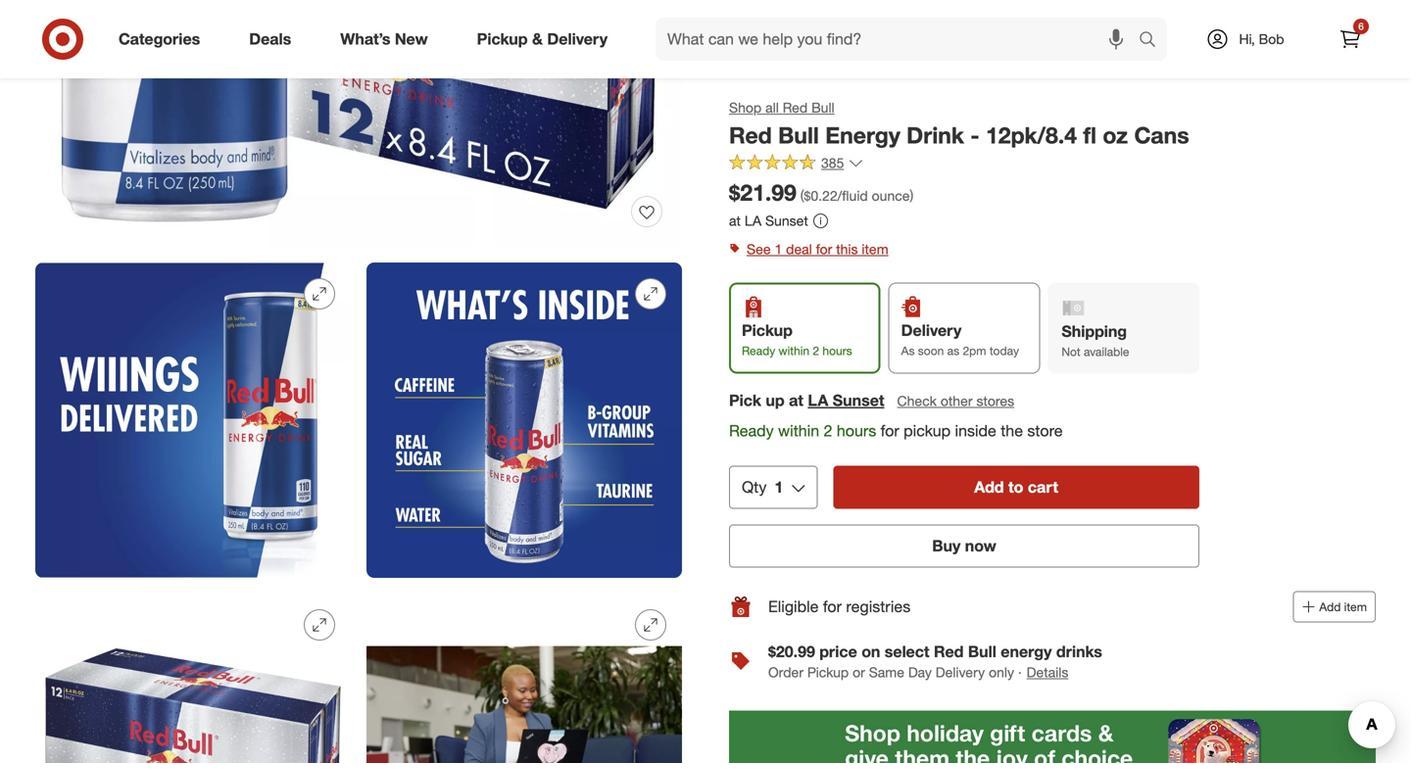 Task type: vqa. For each thing, say whether or not it's contained in the screenshot.
bottom Red
yes



Task type: locate. For each thing, give the bounding box(es) containing it.
1 horizontal spatial sunset
[[833, 391, 885, 410]]

$20.99 price on select red bull energy drinks link
[[769, 643, 1103, 662]]

delivery down $20.99 price on select red bull energy drinks link
[[936, 664, 986, 681]]

delivery inside $20.99 price on select red bull energy drinks order pickup or same day delivery only ∙ details
[[936, 664, 986, 681]]

1 vertical spatial add
[[1320, 600, 1342, 615]]

eligible for registries
[[769, 598, 911, 617]]

2pm
[[963, 344, 987, 358]]

bull up 385 link
[[779, 122, 820, 149]]

shop all red bull red bull energy drink - 12pk/8.4 fl oz cans
[[729, 99, 1190, 149]]

item inside "link"
[[862, 241, 889, 258]]

pickup up up
[[742, 321, 793, 340]]

∙
[[1019, 664, 1022, 681]]

pickup down the "price"
[[808, 664, 849, 681]]

2 vertical spatial pickup
[[808, 664, 849, 681]]

1 vertical spatial sunset
[[833, 391, 885, 410]]

ready down 'pick'
[[729, 422, 774, 441]]

within
[[779, 344, 810, 358], [779, 422, 820, 441]]

pickup left &
[[477, 29, 528, 49]]

2 vertical spatial bull
[[969, 643, 997, 662]]

1 for qty
[[775, 478, 784, 497]]

details
[[1027, 664, 1069, 681]]

categories link
[[102, 18, 225, 61]]

ready
[[742, 344, 776, 358], [729, 422, 774, 441]]

hours inside "pickup ready within 2 hours"
[[823, 344, 853, 358]]

1 horizontal spatial item
[[1345, 600, 1368, 615]]

pickup for &
[[477, 29, 528, 49]]

add for add to cart
[[975, 478, 1005, 497]]

delivery as soon as 2pm today
[[902, 321, 1020, 358]]

1 vertical spatial item
[[1345, 600, 1368, 615]]

pickup for ready
[[742, 321, 793, 340]]

2 1 from the top
[[775, 478, 784, 497]]

energy
[[1001, 643, 1052, 662]]

or
[[853, 664, 866, 681]]

la up see
[[745, 212, 762, 230]]

2 vertical spatial red
[[934, 643, 964, 662]]

as
[[902, 344, 915, 358]]

1 within from the top
[[779, 344, 810, 358]]

1 horizontal spatial at
[[789, 391, 804, 410]]

at
[[729, 212, 741, 230], [789, 391, 804, 410]]

(
[[801, 188, 804, 205]]

1 vertical spatial red
[[729, 122, 772, 149]]

0 vertical spatial item
[[862, 241, 889, 258]]

1 vertical spatial 2
[[824, 422, 833, 441]]

hi, bob
[[1240, 30, 1285, 48]]

1 vertical spatial ready
[[729, 422, 774, 441]]

add
[[975, 478, 1005, 497], [1320, 600, 1342, 615]]

what's
[[340, 29, 391, 49]]

hours
[[823, 344, 853, 358], [837, 422, 877, 441]]

oz
[[1103, 122, 1129, 149]]

$20.99 price on select red bull energy drinks order pickup or same day delivery only ∙ details
[[769, 643, 1103, 681]]

for left pickup
[[881, 422, 900, 441]]

pickup inside $20.99 price on select red bull energy drinks order pickup or same day delivery only ∙ details
[[808, 664, 849, 681]]

sunset up ready within 2 hours for pickup inside the store
[[833, 391, 885, 410]]

0 vertical spatial add
[[975, 478, 1005, 497]]

at down $21.99
[[729, 212, 741, 230]]

for
[[816, 241, 833, 258], [881, 422, 900, 441], [823, 598, 842, 617]]

the
[[1001, 422, 1024, 441]]

0 vertical spatial pickup
[[477, 29, 528, 49]]

red
[[783, 99, 808, 116], [729, 122, 772, 149], [934, 643, 964, 662]]

1 vertical spatial within
[[779, 422, 820, 441]]

ready within 2 hours for pickup inside the store
[[729, 422, 1063, 441]]

red right select in the bottom of the page
[[934, 643, 964, 662]]

$20.99
[[769, 643, 816, 662]]

pickup & delivery
[[477, 29, 608, 49]]

cart
[[1028, 478, 1059, 497]]

0 horizontal spatial at
[[729, 212, 741, 230]]

within down pick up at la sunset
[[779, 422, 820, 441]]

1 vertical spatial delivery
[[902, 321, 962, 340]]

0 vertical spatial 1
[[775, 241, 783, 258]]

la sunset button
[[808, 390, 885, 412]]

1 horizontal spatial pickup
[[742, 321, 793, 340]]

1 inside "link"
[[775, 241, 783, 258]]

see 1 deal for this item
[[747, 241, 889, 258]]

la
[[745, 212, 762, 230], [808, 391, 829, 410]]

pickup & delivery link
[[460, 18, 632, 61]]

0 horizontal spatial red
[[729, 122, 772, 149]]

2 down la sunset button
[[824, 422, 833, 441]]

red bull energy drink - 12pk/8.4 fl oz cans, 1 of 7 image
[[35, 0, 682, 247]]

1 vertical spatial pickup
[[742, 321, 793, 340]]

for left this
[[816, 241, 833, 258]]

0 vertical spatial within
[[779, 344, 810, 358]]

soon
[[919, 344, 945, 358]]

0 vertical spatial at
[[729, 212, 741, 230]]

0 horizontal spatial add
[[975, 478, 1005, 497]]

search
[[1131, 31, 1178, 51]]

0 vertical spatial for
[[816, 241, 833, 258]]

0 vertical spatial la
[[745, 212, 762, 230]]

ready up 'pick'
[[742, 344, 776, 358]]

within up pick up at la sunset
[[779, 344, 810, 358]]

red bull energy drink - 12pk/8.4 fl oz cans, 3 of 7 image
[[367, 263, 682, 578]]

1 horizontal spatial 2
[[824, 422, 833, 441]]

day
[[909, 664, 932, 681]]

registries
[[847, 598, 911, 617]]

check
[[898, 393, 937, 410]]

pickup
[[477, 29, 528, 49], [742, 321, 793, 340], [808, 664, 849, 681]]

sunset down (
[[766, 212, 809, 230]]

12pk/8.4
[[986, 122, 1078, 149]]

at right up
[[789, 391, 804, 410]]

la right up
[[808, 391, 829, 410]]

0 vertical spatial ready
[[742, 344, 776, 358]]

0 vertical spatial hours
[[823, 344, 853, 358]]

deal
[[787, 241, 813, 258]]

for right eligible
[[823, 598, 842, 617]]

1 horizontal spatial red
[[783, 99, 808, 116]]

energy
[[826, 122, 901, 149]]

0 horizontal spatial 2
[[813, 344, 820, 358]]

see 1 deal for this item link
[[729, 236, 1377, 263]]

)
[[910, 188, 914, 205]]

delivery up soon
[[902, 321, 962, 340]]

0 vertical spatial 2
[[813, 344, 820, 358]]

bull
[[812, 99, 835, 116], [779, 122, 820, 149], [969, 643, 997, 662]]

red for -
[[729, 122, 772, 149]]

qty
[[742, 478, 767, 497]]

1
[[775, 241, 783, 258], [775, 478, 784, 497]]

for inside "link"
[[816, 241, 833, 258]]

hours down la sunset button
[[837, 422, 877, 441]]

1 vertical spatial hours
[[837, 422, 877, 441]]

bull up only
[[969, 643, 997, 662]]

0 horizontal spatial item
[[862, 241, 889, 258]]

stores
[[977, 393, 1015, 410]]

2 inside "pickup ready within 2 hours"
[[813, 344, 820, 358]]

1 vertical spatial 1
[[775, 478, 784, 497]]

categories
[[119, 29, 200, 49]]

1 1 from the top
[[775, 241, 783, 258]]

red down shop
[[729, 122, 772, 149]]

buy
[[933, 537, 961, 556]]

/fluid
[[838, 188, 868, 205]]

red bull energy drink - 12pk/8.4 fl oz cans, 4 of 7 image
[[35, 594, 351, 764]]

same
[[869, 664, 905, 681]]

red right all
[[783, 99, 808, 116]]

fl
[[1084, 122, 1097, 149]]

1 vertical spatial la
[[808, 391, 829, 410]]

$21.99
[[729, 179, 797, 207]]

1 right qty
[[775, 478, 784, 497]]

delivery right &
[[548, 29, 608, 49]]

bull up energy
[[812, 99, 835, 116]]

0 horizontal spatial pickup
[[477, 29, 528, 49]]

1 vertical spatial at
[[789, 391, 804, 410]]

bull inside $20.99 price on select red bull energy drinks order pickup or same day delivery only ∙ details
[[969, 643, 997, 662]]

0 vertical spatial sunset
[[766, 212, 809, 230]]

store
[[1028, 422, 1063, 441]]

pickup inside "pickup ready within 2 hours"
[[742, 321, 793, 340]]

1 vertical spatial bull
[[779, 122, 820, 149]]

2 vertical spatial delivery
[[936, 664, 986, 681]]

2 horizontal spatial red
[[934, 643, 964, 662]]

red inside $20.99 price on select red bull energy drinks order pickup or same day delivery only ∙ details
[[934, 643, 964, 662]]

2 horizontal spatial pickup
[[808, 664, 849, 681]]

1 horizontal spatial add
[[1320, 600, 1342, 615]]

red bull energy drink - 12pk/8.4 fl oz cans, 2 of 7 image
[[35, 263, 351, 578]]

1 right see
[[775, 241, 783, 258]]

buy now button
[[729, 525, 1200, 568]]

hours up la sunset button
[[823, 344, 853, 358]]

item
[[862, 241, 889, 258], [1345, 600, 1368, 615]]

2
[[813, 344, 820, 358], [824, 422, 833, 441]]

delivery
[[548, 29, 608, 49], [902, 321, 962, 340], [936, 664, 986, 681]]

2 up pick up at la sunset
[[813, 344, 820, 358]]

add to cart
[[975, 478, 1059, 497]]



Task type: describe. For each thing, give the bounding box(es) containing it.
ounce
[[872, 188, 910, 205]]

2 within from the top
[[779, 422, 820, 441]]

new
[[395, 29, 428, 49]]

check other stores
[[898, 393, 1015, 410]]

2 vertical spatial for
[[823, 598, 842, 617]]

add item
[[1320, 600, 1368, 615]]

item inside button
[[1345, 600, 1368, 615]]

bull for energy
[[779, 122, 820, 149]]

order
[[769, 664, 804, 681]]

6 link
[[1330, 18, 1373, 61]]

shop
[[729, 99, 762, 116]]

cans
[[1135, 122, 1190, 149]]

0 horizontal spatial la
[[745, 212, 762, 230]]

deals link
[[233, 18, 316, 61]]

add to cart button
[[834, 466, 1200, 509]]

bob
[[1260, 30, 1285, 48]]

hi,
[[1240, 30, 1256, 48]]

pickup ready within 2 hours
[[742, 321, 853, 358]]

to
[[1009, 478, 1024, 497]]

now
[[966, 537, 997, 556]]

delivery inside delivery as soon as 2pm today
[[902, 321, 962, 340]]

buy now
[[933, 537, 997, 556]]

red for order
[[934, 643, 964, 662]]

red bull energy drink - 12pk/8.4 fl oz cans, 5 of 7 image
[[367, 594, 682, 764]]

385
[[822, 155, 845, 172]]

up
[[766, 391, 785, 410]]

0 vertical spatial bull
[[812, 99, 835, 116]]

6
[[1359, 20, 1365, 32]]

select
[[885, 643, 930, 662]]

advertisement region
[[729, 711, 1377, 764]]

shipping not available
[[1062, 322, 1130, 359]]

add item button
[[1294, 592, 1377, 623]]

price
[[820, 643, 858, 662]]

pick up at la sunset
[[729, 391, 885, 410]]

0 vertical spatial delivery
[[548, 29, 608, 49]]

today
[[990, 344, 1020, 358]]

check other stores button
[[897, 391, 1016, 412]]

only
[[989, 664, 1015, 681]]

add for add item
[[1320, 600, 1342, 615]]

&
[[532, 29, 543, 49]]

drinks
[[1057, 643, 1103, 662]]

as
[[948, 344, 960, 358]]

What can we help you find? suggestions appear below search field
[[656, 18, 1144, 61]]

deals
[[249, 29, 291, 49]]

385 link
[[729, 154, 864, 176]]

eligible
[[769, 598, 819, 617]]

on
[[862, 643, 881, 662]]

details button
[[1026, 662, 1070, 684]]

pickup
[[904, 422, 951, 441]]

0 vertical spatial red
[[783, 99, 808, 116]]

1 for see
[[775, 241, 783, 258]]

qty 1
[[742, 478, 784, 497]]

other
[[941, 393, 973, 410]]

available
[[1084, 345, 1130, 359]]

drink
[[907, 122, 965, 149]]

at la sunset
[[729, 212, 809, 230]]

within inside "pickup ready within 2 hours"
[[779, 344, 810, 358]]

$21.99 ( $0.22 /fluid ounce )
[[729, 179, 914, 207]]

what's new
[[340, 29, 428, 49]]

all
[[766, 99, 779, 116]]

see
[[747, 241, 771, 258]]

1 vertical spatial for
[[881, 422, 900, 441]]

ready inside "pickup ready within 2 hours"
[[742, 344, 776, 358]]

inside
[[956, 422, 997, 441]]

bull for energy
[[969, 643, 997, 662]]

0 horizontal spatial sunset
[[766, 212, 809, 230]]

not
[[1062, 345, 1081, 359]]

-
[[971, 122, 980, 149]]

pick
[[729, 391, 762, 410]]

this
[[837, 241, 858, 258]]

search button
[[1131, 18, 1178, 65]]

what's new link
[[324, 18, 453, 61]]

shipping
[[1062, 322, 1128, 341]]

$0.22
[[804, 188, 838, 205]]

1 horizontal spatial la
[[808, 391, 829, 410]]



